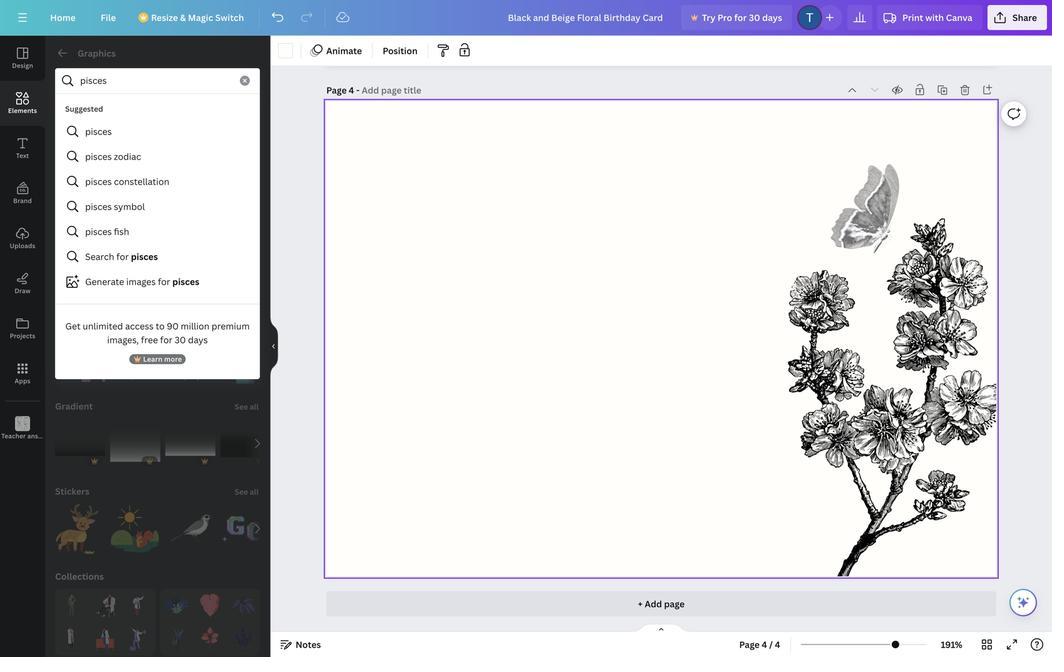Task type: vqa. For each thing, say whether or not it's contained in the screenshot.
Frame button
yes



Task type: describe. For each thing, give the bounding box(es) containing it.
keys
[[51, 432, 65, 441]]

print with canva button
[[878, 5, 983, 30]]

2 horizontal spatial 4
[[775, 639, 781, 651]]

heart
[[100, 109, 124, 121]]

apps
[[15, 377, 30, 386]]

with
[[926, 12, 944, 23]]

recommendations
[[83, 230, 161, 242]]

for right the images
[[158, 276, 170, 288]]

arabic dynamic neon fireworks image
[[165, 334, 216, 384]]

images,
[[107, 334, 139, 346]]

switch
[[215, 12, 244, 23]]

magic recommendations
[[55, 230, 161, 242]]

1 black gradient background image from the left
[[55, 419, 105, 469]]

recently used
[[55, 145, 116, 157]]

30 inside try pro for 30 days button
[[749, 12, 761, 23]]

elements button
[[0, 81, 45, 126]]

3d y2k wire heart image
[[221, 249, 271, 299]]

constellation
[[114, 176, 169, 188]]

brand button
[[0, 171, 45, 216]]

canva assistant image
[[1016, 596, 1031, 611]]

1 vertical spatial 3d y2k butterfly image
[[55, 249, 105, 299]]

Design title text field
[[498, 5, 677, 30]]

design button
[[0, 36, 45, 81]]

get unlimited access to 90 million premium images, free for 30 days option
[[55, 315, 260, 370]]

gradient
[[55, 401, 93, 413]]

fish
[[114, 226, 129, 238]]

page
[[664, 599, 685, 611]]

resize & magic switch button
[[131, 5, 254, 30]]

position button
[[378, 41, 423, 61]]

access
[[125, 320, 154, 332]]

print
[[903, 12, 924, 23]]

get
[[65, 320, 81, 332]]

30 inside the get unlimited access to 90 million premium images, free for 30 days
[[175, 334, 186, 346]]

line
[[63, 109, 80, 121]]

see for featured
[[235, 317, 248, 327]]

share button
[[988, 5, 1048, 30]]

collections
[[55, 571, 104, 583]]

Page title text field
[[362, 84, 423, 96]]

see for stickers
[[235, 487, 248, 497]]

see all button for recently used
[[234, 138, 260, 164]]

resize & magic switch
[[151, 12, 244, 23]]

text button
[[0, 126, 45, 171]]

pisces symbol button
[[55, 194, 260, 219]]

file
[[101, 12, 116, 23]]

pisces symbol
[[85, 201, 145, 213]]

see all for recently used
[[235, 146, 259, 157]]

pisces button
[[55, 119, 260, 144]]

home
[[50, 12, 76, 23]]

pisces fish
[[85, 226, 129, 238]]

for inside button
[[735, 12, 747, 23]]

uploads button
[[0, 216, 45, 261]]

butterfly silhouette, black and white drawing image
[[110, 164, 160, 214]]

4 for -
[[349, 84, 354, 96]]

apps button
[[0, 351, 45, 397]]

pisces zodiac button
[[55, 144, 260, 169]]

see all for gradient
[[235, 402, 259, 412]]

premium
[[212, 320, 250, 332]]

&
[[180, 12, 186, 23]]

heart button
[[93, 103, 132, 128]]

page for page 4 / 4
[[740, 639, 760, 651]]

pisces for pisces constellation
[[85, 176, 112, 188]]

teacher answer keys
[[1, 432, 65, 441]]

+ add page
[[638, 599, 685, 611]]

try pro for 30 days
[[702, 12, 783, 23]]

see all for featured
[[235, 317, 259, 327]]

transparent white gradient image
[[165, 419, 216, 469]]

recently used button
[[54, 138, 117, 164]]

featured button
[[54, 309, 95, 334]]

recently
[[55, 145, 93, 157]]

see all button for gradient
[[234, 394, 260, 419]]

brand
[[13, 197, 32, 205]]

191%
[[941, 639, 963, 651]]

all for recently used
[[250, 146, 259, 157]]

notes button
[[276, 635, 326, 655]]

print with canva
[[903, 12, 973, 23]]

animate button
[[306, 41, 367, 61]]

stickers
[[55, 486, 89, 498]]

resize
[[151, 12, 178, 23]]

learn more button
[[129, 355, 186, 365]]

symbol
[[114, 201, 145, 213]]

elements
[[8, 107, 37, 115]]

search
[[85, 251, 114, 263]]

featured
[[55, 315, 94, 327]]

home link
[[40, 5, 86, 30]]

magic inside button
[[188, 12, 213, 23]]

list containing pisces
[[55, 99, 260, 294]]

zodiac
[[114, 151, 141, 163]]



Task type: locate. For each thing, give the bounding box(es) containing it.
all for stickers
[[250, 487, 259, 497]]

3d y2k butterfly image down magic recommendations
[[55, 249, 105, 299]]

black gradient background image
[[55, 419, 105, 469], [221, 419, 271, 469]]

1 see all from the top
[[235, 146, 259, 157]]

frame
[[246, 109, 272, 121]]

position
[[383, 45, 418, 57]]

see
[[235, 146, 248, 157], [235, 232, 248, 242], [235, 317, 248, 327], [235, 402, 248, 412], [235, 487, 248, 497]]

see all button for stickers
[[234, 479, 260, 504]]

0 horizontal spatial 3d y2k butterfly image
[[55, 249, 105, 299]]

for inside the get unlimited access to 90 million premium images, free for 30 days
[[160, 334, 173, 346]]

draw
[[15, 287, 31, 295]]

main menu bar
[[0, 0, 1053, 36]]

try pro for 30 days button
[[682, 5, 793, 30]]

all for gradient
[[250, 402, 259, 412]]

magic recommendations button
[[54, 224, 162, 249]]

pisces for pisces fish
[[85, 226, 112, 238]]

group
[[55, 164, 105, 214], [221, 164, 271, 214], [55, 419, 105, 469], [110, 419, 160, 469], [165, 419, 216, 469], [221, 419, 271, 469]]

text
[[16, 152, 29, 160]]

1 see all button from the top
[[234, 138, 260, 164]]

5 see all from the top
[[235, 487, 259, 497]]

#fffefb image
[[278, 43, 293, 58], [278, 43, 293, 58]]

learn more
[[143, 355, 182, 364]]

gradient button
[[54, 394, 94, 419]]

3 see all from the top
[[235, 317, 259, 327]]

0 vertical spatial 3d y2k butterfly image
[[165, 164, 216, 214]]

2 see all button from the top
[[234, 224, 260, 249]]

design
[[12, 61, 33, 70]]

add
[[645, 599, 662, 611]]

days inside the get unlimited access to 90 million premium images, free for 30 days
[[188, 334, 208, 346]]

black gradient background image right transparent white gradient image
[[221, 419, 271, 469]]

pisces constellation button
[[55, 169, 260, 194]]

1 vertical spatial magic
[[55, 230, 81, 242]]

0 horizontal spatial days
[[188, 334, 208, 346]]

4
[[349, 84, 354, 96], [762, 639, 768, 651], [775, 639, 781, 651]]

stickers button
[[54, 479, 91, 504]]

191% button
[[932, 635, 972, 655]]

hide image
[[270, 317, 278, 377]]

4 all from the top
[[250, 402, 259, 412]]

notes
[[296, 639, 321, 651]]

page 4 / 4 button
[[735, 635, 786, 655]]

page for page 4 -
[[326, 84, 347, 96]]

show pages image
[[632, 624, 692, 634]]

see all button for featured
[[234, 309, 260, 334]]

pisces zodiac
[[85, 151, 141, 163]]

0 vertical spatial page
[[326, 84, 347, 96]]

side panel tab list
[[0, 36, 65, 452]]

1 vertical spatial stylized organic doctor image
[[60, 628, 83, 651]]

3 see all button from the top
[[234, 309, 260, 334]]

pro
[[718, 12, 733, 23]]

2 all from the top
[[250, 232, 259, 242]]

see all
[[235, 146, 259, 157], [235, 232, 259, 242], [235, 317, 259, 327], [235, 402, 259, 412], [235, 487, 259, 497]]

90
[[167, 320, 179, 332]]

see all for magic recommendations
[[235, 232, 259, 242]]

pisces constellation
[[85, 176, 169, 188]]

see for recently used
[[235, 146, 248, 157]]

+
[[638, 599, 643, 611]]

30 right the pro
[[749, 12, 761, 23]]

pisces fish button
[[55, 219, 260, 244]]

for down to
[[160, 334, 173, 346]]

1 vertical spatial page
[[740, 639, 760, 651]]

file button
[[91, 5, 126, 30]]

for right the pro
[[735, 12, 747, 23]]

magic left pisces fish
[[55, 230, 81, 242]]

1 all from the top
[[250, 146, 259, 157]]

2 see from the top
[[235, 232, 248, 242]]

uploads
[[10, 242, 35, 250]]

see all button
[[234, 138, 260, 164], [234, 224, 260, 249], [234, 309, 260, 334], [234, 394, 260, 419], [234, 479, 260, 504]]

0 vertical spatial stylized organic doctor image
[[60, 595, 83, 618]]

more
[[164, 355, 182, 364]]

hand drawn pastel lantern image
[[221, 334, 271, 384]]

1 horizontal spatial magic
[[188, 12, 213, 23]]

frame button
[[238, 103, 280, 128]]

days inside button
[[763, 12, 783, 23]]

0 horizontal spatial magic
[[55, 230, 81, 242]]

all for featured
[[250, 317, 259, 327]]

animate
[[326, 45, 362, 57]]

page left "-"
[[326, 84, 347, 96]]

4 left "-"
[[349, 84, 354, 96]]

generate
[[85, 276, 124, 288]]

million
[[181, 320, 210, 332]]

1 stylized organic doctor image from the top
[[60, 595, 83, 618]]

1 see from the top
[[235, 146, 248, 157]]

page
[[326, 84, 347, 96], [740, 639, 760, 651]]

share
[[1013, 12, 1038, 23]]

lined abstract pixel scribble image
[[55, 334, 105, 384]]

3d y2k butterfly image up pisces fish button
[[165, 164, 216, 214]]

4 left the /
[[762, 639, 768, 651]]

/
[[770, 639, 773, 651]]

days down million
[[188, 334, 208, 346]]

teacher
[[1, 432, 26, 441]]

30 down 90
[[175, 334, 186, 346]]

3 see from the top
[[235, 317, 248, 327]]

bright vibrant lined irregular star image
[[110, 334, 160, 384]]

images
[[126, 276, 156, 288]]

3d y2k butterfly image
[[165, 164, 216, 214], [55, 249, 105, 299]]

1 vertical spatial 30
[[175, 334, 186, 346]]

days
[[763, 12, 783, 23], [188, 334, 208, 346]]

used
[[95, 145, 116, 157]]

bold vector palms image
[[198, 595, 222, 618], [232, 595, 255, 618], [198, 628, 222, 651]]

graphics
[[78, 47, 116, 59]]

stylized organic doctor image
[[93, 595, 117, 618], [127, 595, 150, 618], [93, 628, 117, 651], [127, 628, 150, 651]]

0 vertical spatial 30
[[749, 12, 761, 23]]

5 all from the top
[[250, 487, 259, 497]]

1 horizontal spatial 4
[[762, 639, 768, 651]]

5 see all button from the top
[[234, 479, 260, 504]]

1 horizontal spatial black gradient background image
[[221, 419, 271, 469]]

try
[[702, 12, 716, 23]]

to
[[156, 320, 165, 332]]

3d y2k metallic tulip image
[[165, 249, 216, 299]]

1 horizontal spatial 30
[[749, 12, 761, 23]]

2 see all from the top
[[235, 232, 259, 242]]

magic
[[188, 12, 213, 23], [55, 230, 81, 242]]

5 see from the top
[[235, 487, 248, 497]]

see for gradient
[[235, 402, 248, 412]]

for down recommendations
[[116, 251, 129, 263]]

3 all from the top
[[250, 317, 259, 327]]

search for pisces
[[85, 251, 158, 263]]

1 horizontal spatial 3d y2k butterfly image
[[165, 164, 216, 214]]

0 horizontal spatial page
[[326, 84, 347, 96]]

page inside button
[[740, 639, 760, 651]]

4 see from the top
[[235, 402, 248, 412]]

4 for /
[[762, 639, 768, 651]]

answer
[[27, 432, 49, 441]]

line button
[[55, 103, 88, 128]]

search menu list box
[[55, 99, 260, 370]]

free
[[141, 334, 158, 346]]

0 horizontal spatial 30
[[175, 334, 186, 346]]

0 horizontal spatial 4
[[349, 84, 354, 96]]

generate images for pisces
[[85, 276, 199, 288]]

0 vertical spatial days
[[763, 12, 783, 23]]

30
[[749, 12, 761, 23], [175, 334, 186, 346]]

gradient that fades to transparency white image
[[110, 419, 160, 469]]

magic inside button
[[55, 230, 81, 242]]

stylized organic doctor image
[[60, 595, 83, 618], [60, 628, 83, 651]]

days right the pro
[[763, 12, 783, 23]]

4 right the /
[[775, 639, 781, 651]]

pisces for pisces zodiac
[[85, 151, 112, 163]]

4 see all button from the top
[[234, 394, 260, 419]]

black gradient background image down gradient
[[55, 419, 105, 469]]

see all for stickers
[[235, 487, 259, 497]]

see for magic recommendations
[[235, 232, 248, 242]]

0 vertical spatial magic
[[188, 12, 213, 23]]

+ add page button
[[326, 592, 997, 617]]

list
[[55, 99, 260, 294]]

get unlimited access to 90 million premium images, free for 30 days
[[65, 320, 250, 346]]

3d y2k chrome rose image
[[110, 249, 160, 299]]

0 horizontal spatial black gradient background image
[[55, 419, 105, 469]]

bold vector palms image
[[165, 595, 188, 618], [165, 628, 188, 651], [232, 628, 255, 651]]

projects button
[[0, 306, 45, 351]]

pisces
[[85, 126, 112, 138], [85, 151, 112, 163], [85, 176, 112, 188], [85, 201, 112, 213], [85, 226, 112, 238], [131, 251, 158, 263], [172, 276, 199, 288]]

Search graphics search field
[[80, 69, 232, 93]]

2 black gradient background image from the left
[[221, 419, 271, 469]]

see all button for magic recommendations
[[234, 224, 260, 249]]

1 horizontal spatial days
[[763, 12, 783, 23]]

pisces for pisces symbol
[[85, 201, 112, 213]]

projects
[[10, 332, 35, 341]]

page left the /
[[740, 639, 760, 651]]

4 see all from the top
[[235, 402, 259, 412]]

learn
[[143, 355, 163, 364]]

magic right &
[[188, 12, 213, 23]]

canva
[[946, 12, 973, 23]]

all for magic recommendations
[[250, 232, 259, 242]]

2 stylized organic doctor image from the top
[[60, 628, 83, 651]]

draw button
[[0, 261, 45, 306]]

1 vertical spatial days
[[188, 334, 208, 346]]

1 horizontal spatial page
[[740, 639, 760, 651]]

-
[[356, 84, 360, 96]]

page 4 -
[[326, 84, 362, 96]]

pisces for pisces
[[85, 126, 112, 138]]



